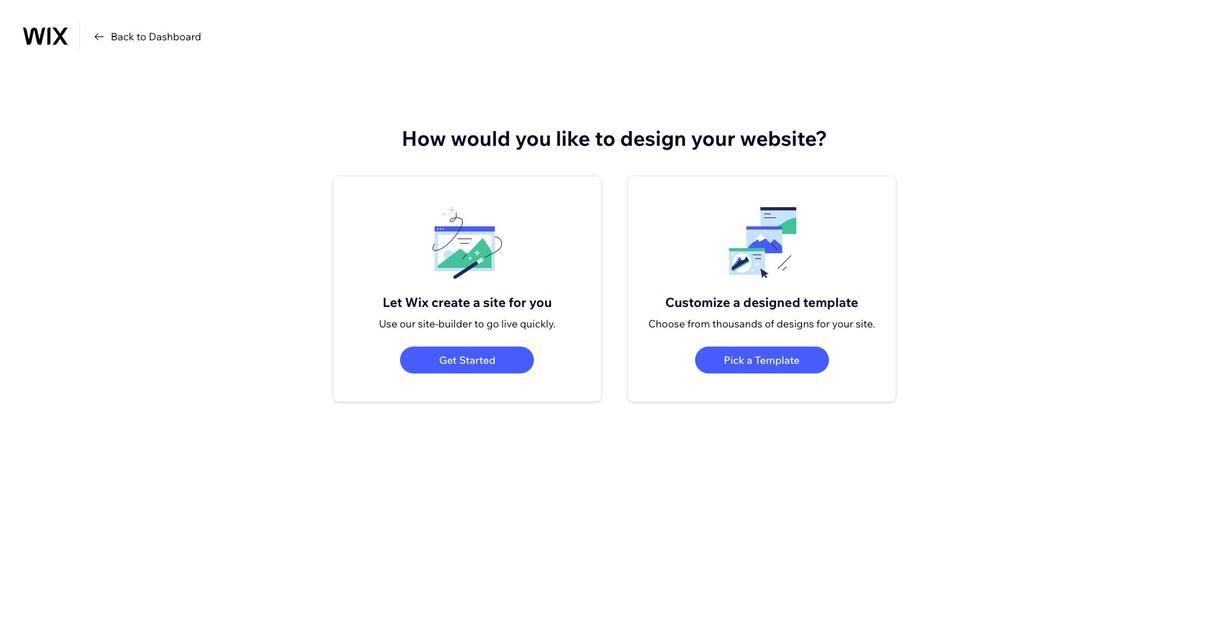 Task type: locate. For each thing, give the bounding box(es) containing it.
your
[[691, 125, 735, 151], [832, 318, 854, 330]]

use
[[379, 318, 397, 330]]

choose from thousands of designs for your site.
[[649, 318, 875, 330]]

your right design
[[691, 125, 735, 151]]

2 horizontal spatial a
[[747, 354, 753, 367]]

wix
[[405, 295, 429, 311]]

1 horizontal spatial a
[[733, 295, 741, 311]]

a
[[473, 295, 480, 311], [733, 295, 741, 311], [747, 354, 753, 367]]

for down template
[[817, 318, 830, 330]]

pick a template button
[[695, 347, 829, 374]]

a right pick
[[747, 354, 753, 367]]

for
[[509, 295, 527, 311], [817, 318, 830, 330]]

to right back on the left of page
[[137, 30, 146, 43]]

a left 'site' at the left of the page
[[473, 295, 480, 311]]

a for pick
[[747, 354, 753, 367]]

customize a designed template
[[665, 295, 858, 311]]

to left go
[[474, 318, 484, 330]]

site-
[[418, 318, 438, 330]]

would
[[451, 125, 511, 151]]

0 horizontal spatial for
[[509, 295, 527, 311]]

0 horizontal spatial your
[[691, 125, 735, 151]]

1 vertical spatial for
[[817, 318, 830, 330]]

1 vertical spatial to
[[595, 125, 616, 151]]

back to dashboard button
[[92, 29, 201, 44]]

to right like
[[595, 125, 616, 151]]

website?
[[740, 125, 827, 151]]

you up quickly.
[[529, 295, 552, 311]]

0 vertical spatial to
[[137, 30, 146, 43]]

to for use our site-builder to go live quickly.
[[474, 318, 484, 330]]

1 vertical spatial your
[[832, 318, 854, 330]]

dashboard
[[149, 30, 201, 43]]

let
[[383, 295, 402, 311]]

to
[[137, 30, 146, 43], [595, 125, 616, 151], [474, 318, 484, 330]]

a up the thousands
[[733, 295, 741, 311]]

like
[[556, 125, 590, 151]]

use our site-builder to go live quickly.
[[379, 318, 556, 330]]

from
[[687, 318, 710, 330]]

customize
[[665, 295, 730, 311]]

1 horizontal spatial for
[[817, 318, 830, 330]]

how would you like to design your website?
[[402, 125, 827, 151]]

0 horizontal spatial to
[[137, 30, 146, 43]]

template
[[755, 354, 800, 367]]

1 horizontal spatial your
[[832, 318, 854, 330]]

pick
[[724, 354, 745, 367]]

2 vertical spatial to
[[474, 318, 484, 330]]

a inside button
[[747, 354, 753, 367]]

0 vertical spatial for
[[509, 295, 527, 311]]

you
[[515, 125, 551, 151], [529, 295, 552, 311]]

how
[[402, 125, 446, 151]]

0 vertical spatial your
[[691, 125, 735, 151]]

you left like
[[515, 125, 551, 151]]

for up live
[[509, 295, 527, 311]]

get started
[[439, 354, 496, 367]]

0 horizontal spatial a
[[473, 295, 480, 311]]

get started button
[[400, 347, 534, 374]]

1 horizontal spatial to
[[474, 318, 484, 330]]

started
[[459, 354, 496, 367]]

create
[[432, 295, 470, 311]]

your left site.
[[832, 318, 854, 330]]

2 horizontal spatial to
[[595, 125, 616, 151]]



Task type: describe. For each thing, give the bounding box(es) containing it.
pick a template
[[724, 354, 800, 367]]

your for site.
[[832, 318, 854, 330]]

designed
[[743, 295, 801, 311]]

a for customize
[[733, 295, 741, 311]]

live
[[502, 318, 518, 330]]

let wix create a site for you
[[383, 295, 552, 311]]

to for how would you like to design your website?
[[595, 125, 616, 151]]

go
[[487, 318, 499, 330]]

0 vertical spatial you
[[515, 125, 551, 151]]

for for site
[[509, 295, 527, 311]]

our
[[400, 318, 416, 330]]

designs
[[777, 318, 814, 330]]

back to dashboard
[[111, 30, 201, 43]]

design
[[620, 125, 687, 151]]

get
[[439, 354, 457, 367]]

for for designs
[[817, 318, 830, 330]]

builder
[[438, 318, 472, 330]]

1 vertical spatial you
[[529, 295, 552, 311]]

back
[[111, 30, 134, 43]]

site
[[483, 295, 506, 311]]

to inside button
[[137, 30, 146, 43]]

site.
[[856, 318, 875, 330]]

choose
[[649, 318, 685, 330]]

your for website?
[[691, 125, 735, 151]]

quickly.
[[520, 318, 556, 330]]

thousands
[[712, 318, 763, 330]]

of
[[765, 318, 775, 330]]

template
[[803, 295, 858, 311]]



Task type: vqa. For each thing, say whether or not it's contained in the screenshot.
all website templates - business consulting company image to the left
no



